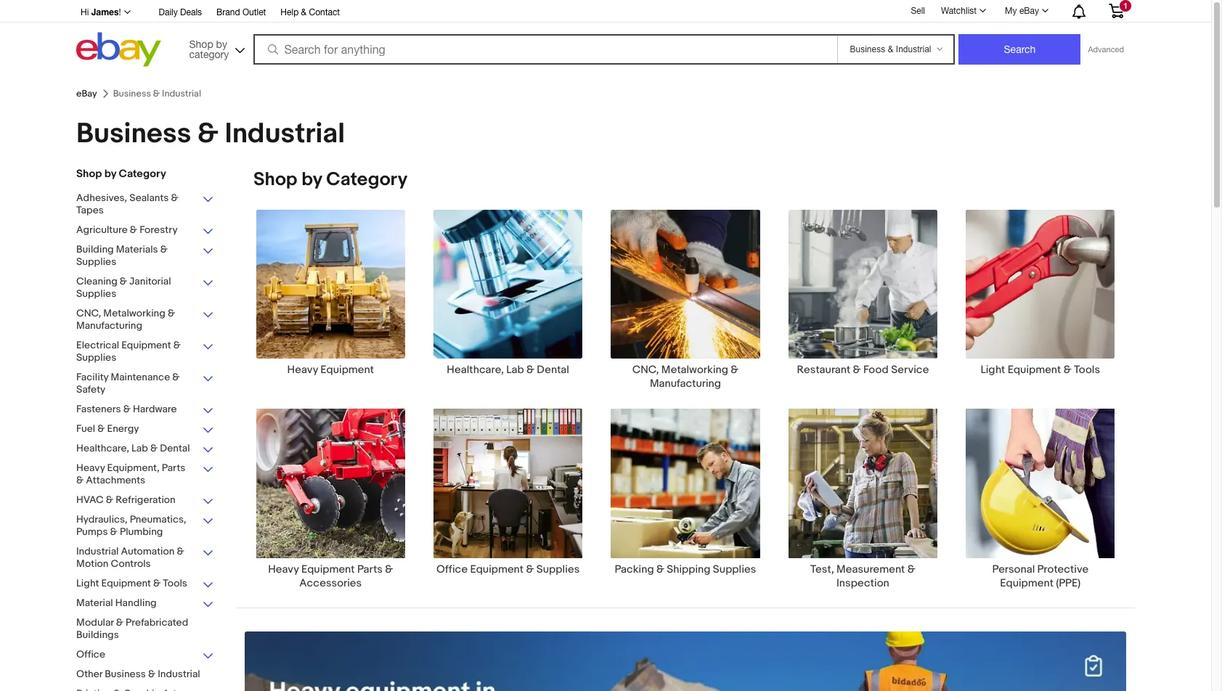 Task type: describe. For each thing, give the bounding box(es) containing it.
Search for anything text field
[[255, 36, 835, 63]]

parts inside the heavy equipment parts & accessories
[[357, 562, 383, 576]]

test, measurement & inspection
[[810, 562, 915, 590]]

service
[[891, 363, 929, 377]]

0 horizontal spatial by
[[104, 167, 116, 181]]

safety
[[76, 383, 105, 396]]

supplies inside "packing & shipping supplies" link
[[713, 562, 756, 576]]

supplies inside office equipment & supplies link
[[536, 562, 580, 576]]

by inside shop by category
[[216, 38, 227, 50]]

fasteners & hardware button
[[76, 403, 214, 417]]

equipment inside heavy equipment link
[[320, 363, 374, 377]]

hvac
[[76, 494, 104, 506]]

janitorial
[[129, 275, 171, 288]]

lab inside healthcare, lab & dental 'link'
[[506, 363, 524, 377]]

accessories
[[299, 576, 362, 590]]

fasteners
[[76, 403, 121, 415]]

heavy equipment link
[[242, 209, 419, 377]]

my
[[1005, 6, 1017, 16]]

protective
[[1037, 562, 1089, 576]]

shop by category inside main content
[[253, 168, 408, 191]]

metalworking inside adhesives, sealants & tapes agriculture & forestry building materials & supplies cleaning & janitorial supplies cnc, metalworking & manufacturing electrical equipment & supplies facility maintenance & safety fasteners & hardware fuel & energy healthcare, lab & dental heavy equipment, parts & attachments hvac & refrigeration hydraulics, pneumatics, pumps & plumbing industrial automation & motion controls light equipment & tools material handling modular & prefabricated buildings office other business & industrial
[[103, 307, 165, 319]]

office equipment & supplies
[[436, 562, 580, 576]]

sell link
[[904, 6, 932, 16]]

heavy equipment parts & accessories
[[268, 562, 393, 590]]

restaurant
[[797, 363, 850, 377]]

fuel & energy button
[[76, 423, 214, 436]]

ebay link
[[76, 88, 97, 99]]

my ebay link
[[997, 2, 1055, 20]]

refrigeration
[[116, 494, 175, 506]]

none text field inside the shop by category main content
[[245, 631, 1126, 691]]

packing & shipping supplies
[[615, 562, 756, 576]]

heavy for heavy equipment
[[287, 363, 318, 377]]

pneumatics,
[[130, 513, 186, 526]]

fuel
[[76, 423, 95, 435]]

ebay inside my ebay link
[[1019, 6, 1039, 16]]

dental inside 'link'
[[537, 363, 569, 377]]

shop by category main content
[[236, 168, 1135, 691]]

brand outlet
[[216, 7, 266, 17]]

manufacturing inside cnc, metalworking & manufacturing
[[650, 377, 721, 391]]

adhesives,
[[76, 192, 127, 204]]

modular & prefabricated buildings link
[[76, 616, 214, 643]]

light equipment & tools link
[[952, 209, 1129, 377]]

forestry
[[140, 224, 178, 236]]

daily
[[159, 7, 178, 17]]

food
[[863, 363, 889, 377]]

hi james !
[[81, 7, 121, 17]]

list containing heavy equipment
[[236, 209, 1135, 607]]

personal
[[992, 562, 1035, 576]]

hydraulics, pneumatics, pumps & plumbing button
[[76, 513, 214, 540]]

(ppe)
[[1056, 576, 1081, 590]]

account navigation
[[73, 0, 1135, 23]]

0 horizontal spatial shop
[[76, 167, 102, 181]]

cleaning & janitorial supplies button
[[76, 275, 214, 301]]

modular
[[76, 616, 114, 629]]

material
[[76, 597, 113, 609]]

business inside adhesives, sealants & tapes agriculture & forestry building materials & supplies cleaning & janitorial supplies cnc, metalworking & manufacturing electrical equipment & supplies facility maintenance & safety fasteners & hardware fuel & energy healthcare, lab & dental heavy equipment, parts & attachments hvac & refrigeration hydraulics, pneumatics, pumps & plumbing industrial automation & motion controls light equipment & tools material handling modular & prefabricated buildings office other business & industrial
[[105, 668, 146, 680]]

heavy equipment
[[287, 363, 374, 377]]

buildings
[[76, 629, 119, 641]]

watchlist link
[[933, 2, 993, 20]]

measurement
[[837, 562, 905, 576]]

sell
[[911, 6, 925, 16]]

outlet
[[242, 7, 266, 17]]

office inside list
[[436, 562, 468, 576]]

equipment inside office equipment & supplies link
[[470, 562, 524, 576]]

none submit inside shop by category banner
[[959, 34, 1081, 65]]

light inside adhesives, sealants & tapes agriculture & forestry building materials & supplies cleaning & janitorial supplies cnc, metalworking & manufacturing electrical equipment & supplies facility maintenance & safety fasteners & hardware fuel & energy healthcare, lab & dental heavy equipment, parts & attachments hvac & refrigeration hydraulics, pneumatics, pumps & plumbing industrial automation & motion controls light equipment & tools material handling modular & prefabricated buildings office other business & industrial
[[76, 577, 99, 590]]

manufacturing inside adhesives, sealants & tapes agriculture & forestry building materials & supplies cleaning & janitorial supplies cnc, metalworking & manufacturing electrical equipment & supplies facility maintenance & safety fasteners & hardware fuel & energy healthcare, lab & dental heavy equipment, parts & attachments hvac & refrigeration hydraulics, pneumatics, pumps & plumbing industrial automation & motion controls light equipment & tools material handling modular & prefabricated buildings office other business & industrial
[[76, 319, 142, 332]]

help & contact link
[[281, 5, 340, 21]]

maintenance
[[111, 371, 170, 383]]

cnc, metalworking & manufacturing
[[632, 363, 739, 391]]

inspection
[[836, 576, 889, 590]]

sealants
[[129, 192, 169, 204]]

shop by category button
[[183, 32, 248, 64]]

equipment inside the light equipment & tools 'link'
[[1008, 363, 1061, 377]]

equipment inside the heavy equipment parts & accessories
[[301, 562, 355, 576]]

help
[[281, 7, 299, 17]]

energy
[[107, 423, 139, 435]]

hvac & refrigeration button
[[76, 494, 214, 508]]

tools inside 'link'
[[1074, 363, 1100, 377]]

shop by category banner
[[73, 0, 1135, 70]]

healthcare, lab & dental
[[447, 363, 569, 377]]

& inside cnc, metalworking & manufacturing
[[731, 363, 739, 377]]

electrical
[[76, 339, 119, 351]]

healthcare, lab & dental link
[[419, 209, 597, 377]]

personal protective equipment (ppe) link
[[952, 408, 1129, 590]]

handling
[[115, 597, 157, 609]]

equipment,
[[107, 462, 159, 474]]

hydraulics,
[[76, 513, 127, 526]]

watchlist
[[941, 6, 977, 16]]

healthcare, lab & dental button
[[76, 442, 214, 456]]



Task type: locate. For each thing, give the bounding box(es) containing it.
shop
[[189, 38, 213, 50], [76, 167, 102, 181], [253, 168, 297, 191]]

tapes
[[76, 204, 104, 216]]

1 horizontal spatial category
[[326, 168, 408, 191]]

cnc, metalworking & manufacturing button
[[76, 307, 214, 333]]

heavy for heavy equipment parts & accessories
[[268, 562, 299, 576]]

&
[[301, 7, 307, 17], [197, 117, 218, 151], [171, 192, 178, 204], [130, 224, 137, 236], [160, 243, 168, 256], [120, 275, 127, 288], [168, 307, 175, 319], [173, 339, 181, 351], [526, 363, 534, 377], [731, 363, 739, 377], [853, 363, 861, 377], [1064, 363, 1071, 377], [172, 371, 180, 383], [123, 403, 131, 415], [97, 423, 105, 435], [150, 442, 158, 455], [76, 474, 84, 487], [106, 494, 113, 506], [110, 526, 117, 538], [177, 545, 184, 558], [385, 562, 393, 576], [526, 562, 534, 576], [656, 562, 664, 576], [907, 562, 915, 576], [153, 577, 161, 590], [116, 616, 123, 629], [148, 668, 155, 680]]

1 horizontal spatial cnc,
[[632, 363, 659, 377]]

building
[[76, 243, 114, 256]]

controls
[[111, 558, 151, 570]]

healthcare, inside adhesives, sealants & tapes agriculture & forestry building materials & supplies cleaning & janitorial supplies cnc, metalworking & manufacturing electrical equipment & supplies facility maintenance & safety fasteners & hardware fuel & energy healthcare, lab & dental heavy equipment, parts & attachments hvac & refrigeration hydraulics, pneumatics, pumps & plumbing industrial automation & motion controls light equipment & tools material handling modular & prefabricated buildings office other business & industrial
[[76, 442, 129, 455]]

hardware
[[133, 403, 177, 415]]

0 vertical spatial office
[[436, 562, 468, 576]]

0 vertical spatial ebay
[[1019, 6, 1039, 16]]

heavy inside heavy equipment link
[[287, 363, 318, 377]]

None text field
[[245, 631, 1126, 691]]

0 vertical spatial tools
[[1074, 363, 1100, 377]]

0 horizontal spatial dental
[[160, 442, 190, 455]]

shop inside main content
[[253, 168, 297, 191]]

business down the ebay 'link'
[[76, 117, 191, 151]]

agriculture & forestry button
[[76, 224, 214, 237]]

test, measurement & inspection link
[[774, 408, 952, 590]]

cnc, inside cnc, metalworking & manufacturing
[[632, 363, 659, 377]]

0 horizontal spatial office
[[76, 648, 105, 661]]

parts
[[162, 462, 185, 474], [357, 562, 383, 576]]

brand
[[216, 7, 240, 17]]

1 vertical spatial metalworking
[[661, 363, 728, 377]]

0 vertical spatial light
[[981, 363, 1005, 377]]

1 horizontal spatial ebay
[[1019, 6, 1039, 16]]

2 vertical spatial industrial
[[158, 668, 200, 680]]

agriculture
[[76, 224, 128, 236]]

office equipment & supplies link
[[419, 408, 597, 576]]

advanced
[[1088, 45, 1124, 54]]

1 horizontal spatial office
[[436, 562, 468, 576]]

office button
[[76, 648, 214, 662]]

business & industrial
[[76, 117, 345, 151]]

brand outlet link
[[216, 5, 266, 21]]

0 horizontal spatial light
[[76, 577, 99, 590]]

hi
[[81, 7, 89, 17]]

0 vertical spatial parts
[[162, 462, 185, 474]]

restaurant & food service
[[797, 363, 929, 377]]

office inside adhesives, sealants & tapes agriculture & forestry building materials & supplies cleaning & janitorial supplies cnc, metalworking & manufacturing electrical equipment & supplies facility maintenance & safety fasteners & hardware fuel & energy healthcare, lab & dental heavy equipment, parts & attachments hvac & refrigeration hydraulics, pneumatics, pumps & plumbing industrial automation & motion controls light equipment & tools material handling modular & prefabricated buildings office other business & industrial
[[76, 648, 105, 661]]

personal protective equipment (ppe)
[[992, 562, 1089, 590]]

healthcare, inside 'link'
[[447, 363, 504, 377]]

cnc, inside adhesives, sealants & tapes agriculture & forestry building materials & supplies cleaning & janitorial supplies cnc, metalworking & manufacturing electrical equipment & supplies facility maintenance & safety fasteners & hardware fuel & energy healthcare, lab & dental heavy equipment, parts & attachments hvac & refrigeration hydraulics, pneumatics, pumps & plumbing industrial automation & motion controls light equipment & tools material handling modular & prefabricated buildings office other business & industrial
[[76, 307, 101, 319]]

material handling button
[[76, 597, 214, 611]]

shop by category
[[76, 167, 166, 181], [253, 168, 408, 191]]

1 vertical spatial dental
[[160, 442, 190, 455]]

electrical equipment & supplies button
[[76, 339, 214, 365]]

2 horizontal spatial shop
[[253, 168, 297, 191]]

industrial
[[225, 117, 345, 151], [76, 545, 119, 558], [158, 668, 200, 680]]

!
[[119, 7, 121, 17]]

cleaning
[[76, 275, 117, 288]]

2 horizontal spatial industrial
[[225, 117, 345, 151]]

0 horizontal spatial shop by category
[[76, 167, 166, 181]]

advanced link
[[1081, 35, 1131, 64]]

adhesives, sealants & tapes button
[[76, 192, 214, 218]]

1 vertical spatial office
[[76, 648, 105, 661]]

prefabricated
[[126, 616, 188, 629]]

1 horizontal spatial by
[[216, 38, 227, 50]]

heavy equipment, parts & attachments button
[[76, 462, 214, 488]]

1 vertical spatial industrial
[[76, 545, 119, 558]]

0 vertical spatial cnc,
[[76, 307, 101, 319]]

packing
[[615, 562, 654, 576]]

0 vertical spatial business
[[76, 117, 191, 151]]

1 vertical spatial lab
[[131, 442, 148, 455]]

adhesives, sealants & tapes agriculture & forestry building materials & supplies cleaning & janitorial supplies cnc, metalworking & manufacturing electrical equipment & supplies facility maintenance & safety fasteners & hardware fuel & energy healthcare, lab & dental heavy equipment, parts & attachments hvac & refrigeration hydraulics, pneumatics, pumps & plumbing industrial automation & motion controls light equipment & tools material handling modular & prefabricated buildings office other business & industrial
[[76, 192, 200, 680]]

0 vertical spatial manufacturing
[[76, 319, 142, 332]]

0 horizontal spatial metalworking
[[103, 307, 165, 319]]

1 vertical spatial light
[[76, 577, 99, 590]]

light
[[981, 363, 1005, 377], [76, 577, 99, 590]]

1 horizontal spatial light
[[981, 363, 1005, 377]]

equipment inside "personal protective equipment (ppe)"
[[1000, 576, 1054, 590]]

tools inside adhesives, sealants & tapes agriculture & forestry building materials & supplies cleaning & janitorial supplies cnc, metalworking & manufacturing electrical equipment & supplies facility maintenance & safety fasteners & hardware fuel & energy healthcare, lab & dental heavy equipment, parts & attachments hvac & refrigeration hydraulics, pneumatics, pumps & plumbing industrial automation & motion controls light equipment & tools material handling modular & prefabricated buildings office other business & industrial
[[163, 577, 187, 590]]

materials
[[116, 243, 158, 256]]

0 horizontal spatial manufacturing
[[76, 319, 142, 332]]

1 horizontal spatial shop
[[189, 38, 213, 50]]

1 vertical spatial healthcare,
[[76, 442, 129, 455]]

category
[[119, 167, 166, 181], [326, 168, 408, 191]]

1 vertical spatial parts
[[357, 562, 383, 576]]

shop by category
[[189, 38, 229, 60]]

business down the office dropdown button
[[105, 668, 146, 680]]

industrial automation & motion controls button
[[76, 545, 214, 571]]

parts inside adhesives, sealants & tapes agriculture & forestry building materials & supplies cleaning & janitorial supplies cnc, metalworking & manufacturing electrical equipment & supplies facility maintenance & safety fasteners & hardware fuel & energy healthcare, lab & dental heavy equipment, parts & attachments hvac & refrigeration hydraulics, pneumatics, pumps & plumbing industrial automation & motion controls light equipment & tools material handling modular & prefabricated buildings office other business & industrial
[[162, 462, 185, 474]]

0 vertical spatial industrial
[[225, 117, 345, 151]]

light inside 'link'
[[981, 363, 1005, 377]]

attachments
[[86, 474, 145, 487]]

0 horizontal spatial healthcare,
[[76, 442, 129, 455]]

heavy
[[287, 363, 318, 377], [76, 462, 105, 474], [268, 562, 299, 576]]

motion
[[76, 558, 108, 570]]

heavy inside adhesives, sealants & tapes agriculture & forestry building materials & supplies cleaning & janitorial supplies cnc, metalworking & manufacturing electrical equipment & supplies facility maintenance & safety fasteners & hardware fuel & energy healthcare, lab & dental heavy equipment, parts & attachments hvac & refrigeration hydraulics, pneumatics, pumps & plumbing industrial automation & motion controls light equipment & tools material handling modular & prefabricated buildings office other business & industrial
[[76, 462, 105, 474]]

1 link
[[1100, 0, 1133, 21]]

1 vertical spatial tools
[[163, 577, 187, 590]]

shipping
[[667, 562, 711, 576]]

dental inside adhesives, sealants & tapes agriculture & forestry building materials & supplies cleaning & janitorial supplies cnc, metalworking & manufacturing electrical equipment & supplies facility maintenance & safety fasteners & hardware fuel & energy healthcare, lab & dental heavy equipment, parts & attachments hvac & refrigeration hydraulics, pneumatics, pumps & plumbing industrial automation & motion controls light equipment & tools material handling modular & prefabricated buildings office other business & industrial
[[160, 442, 190, 455]]

1 horizontal spatial tools
[[1074, 363, 1100, 377]]

0 horizontal spatial parts
[[162, 462, 185, 474]]

restaurant & food service link
[[774, 209, 952, 377]]

plumbing
[[120, 526, 163, 538]]

None submit
[[959, 34, 1081, 65]]

1 vertical spatial ebay
[[76, 88, 97, 99]]

0 horizontal spatial industrial
[[76, 545, 119, 558]]

automation
[[121, 545, 175, 558]]

cnc, metalworking & manufacturing link
[[597, 209, 774, 391]]

0 horizontal spatial ebay
[[76, 88, 97, 99]]

1 horizontal spatial industrial
[[158, 668, 200, 680]]

1 vertical spatial business
[[105, 668, 146, 680]]

list
[[236, 209, 1135, 607]]

equipment
[[121, 339, 171, 351], [320, 363, 374, 377], [1008, 363, 1061, 377], [301, 562, 355, 576], [470, 562, 524, 576], [1000, 576, 1054, 590], [101, 577, 151, 590]]

metalworking inside cnc, metalworking & manufacturing
[[661, 363, 728, 377]]

1 vertical spatial heavy
[[76, 462, 105, 474]]

1
[[1123, 1, 1128, 10]]

1 horizontal spatial metalworking
[[661, 363, 728, 377]]

facility maintenance & safety button
[[76, 371, 214, 397]]

0 horizontal spatial category
[[119, 167, 166, 181]]

lab
[[506, 363, 524, 377], [131, 442, 148, 455]]

0 horizontal spatial cnc,
[[76, 307, 101, 319]]

office
[[436, 562, 468, 576], [76, 648, 105, 661]]

0 vertical spatial lab
[[506, 363, 524, 377]]

other business & industrial link
[[76, 668, 214, 682]]

1 horizontal spatial shop by category
[[253, 168, 408, 191]]

heavy equipment parts & accessories link
[[242, 408, 419, 590]]

business
[[76, 117, 191, 151], [105, 668, 146, 680]]

1 vertical spatial manufacturing
[[650, 377, 721, 391]]

contact
[[309, 7, 340, 17]]

2 horizontal spatial by
[[302, 168, 322, 191]]

help & contact
[[281, 7, 340, 17]]

category inside main content
[[326, 168, 408, 191]]

light equipment & tools button
[[76, 577, 214, 591]]

0 vertical spatial dental
[[537, 363, 569, 377]]

lab inside adhesives, sealants & tapes agriculture & forestry building materials & supplies cleaning & janitorial supplies cnc, metalworking & manufacturing electrical equipment & supplies facility maintenance & safety fasteners & hardware fuel & energy healthcare, lab & dental heavy equipment, parts & attachments hvac & refrigeration hydraulics, pneumatics, pumps & plumbing industrial automation & motion controls light equipment & tools material handling modular & prefabricated buildings office other business & industrial
[[131, 442, 148, 455]]

shop inside shop by category
[[189, 38, 213, 50]]

heavy inside the heavy equipment parts & accessories
[[268, 562, 299, 576]]

& inside the heavy equipment parts & accessories
[[385, 562, 393, 576]]

2 vertical spatial heavy
[[268, 562, 299, 576]]

0 vertical spatial heavy
[[287, 363, 318, 377]]

0 vertical spatial healthcare,
[[447, 363, 504, 377]]

& inside test, measurement & inspection
[[907, 562, 915, 576]]

daily deals link
[[159, 5, 202, 21]]

0 horizontal spatial lab
[[131, 442, 148, 455]]

test,
[[810, 562, 834, 576]]

1 horizontal spatial lab
[[506, 363, 524, 377]]

1 horizontal spatial manufacturing
[[650, 377, 721, 391]]

by inside main content
[[302, 168, 322, 191]]

1 horizontal spatial dental
[[537, 363, 569, 377]]

light equipment & tools
[[981, 363, 1100, 377]]

pumps
[[76, 526, 108, 538]]

james
[[91, 7, 119, 17]]

building materials & supplies button
[[76, 243, 214, 269]]

1 vertical spatial cnc,
[[632, 363, 659, 377]]

0 horizontal spatial tools
[[163, 577, 187, 590]]

0 vertical spatial metalworking
[[103, 307, 165, 319]]

facility
[[76, 371, 108, 383]]

1 horizontal spatial parts
[[357, 562, 383, 576]]

& inside account navigation
[[301, 7, 307, 17]]

deals
[[180, 7, 202, 17]]

1 horizontal spatial healthcare,
[[447, 363, 504, 377]]



Task type: vqa. For each thing, say whether or not it's contained in the screenshot.
supplies
yes



